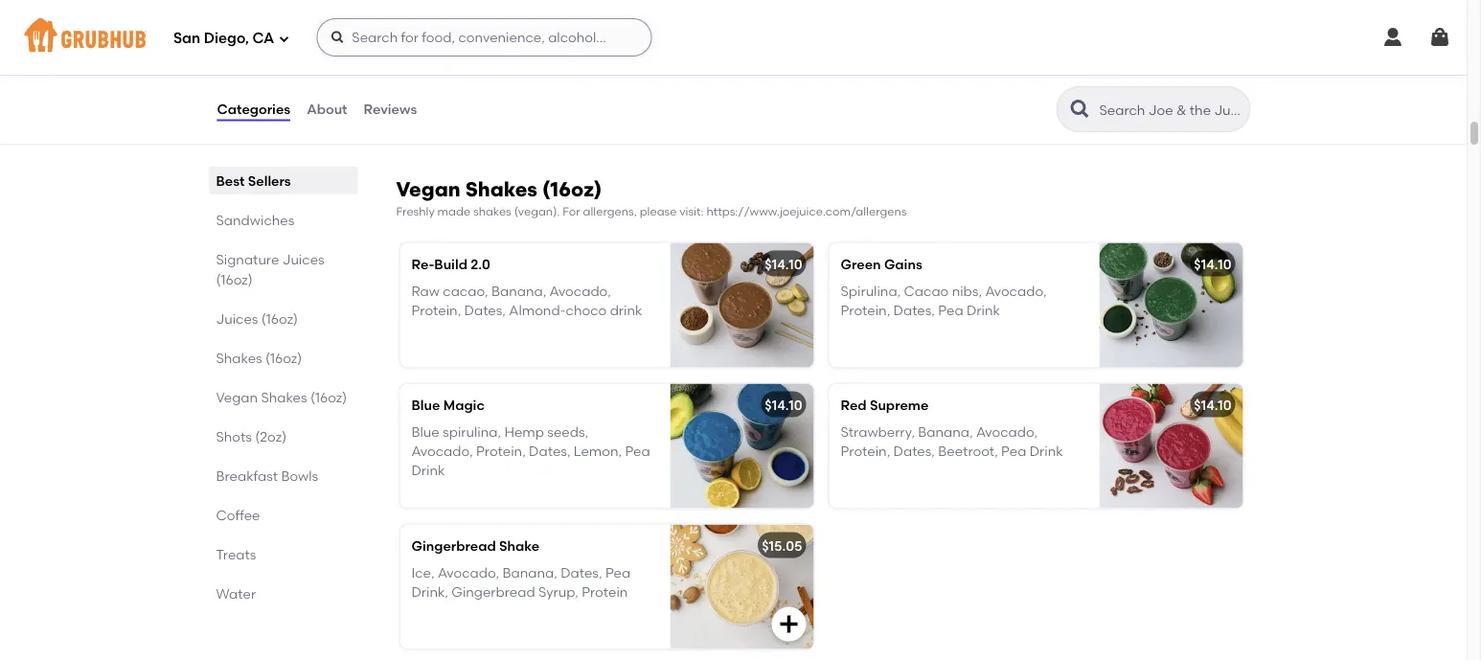 Task type: vqa. For each thing, say whether or not it's contained in the screenshot.
"American" IMAGE
no



Task type: locate. For each thing, give the bounding box(es) containing it.
banana, up syrup,
[[503, 565, 558, 581]]

(16oz) down shakes (16oz) tab
[[310, 389, 347, 405]]

drink down nibs, on the right
[[967, 302, 1000, 319]]

protein, down red
[[841, 443, 891, 459]]

$14.10 for raw cacao, banana, avocado, protein, dates, almond-choco drink
[[765, 256, 803, 272]]

cacao,
[[443, 283, 488, 299]]

juices up shakes (16oz)
[[216, 311, 258, 327]]

shake up ice, avocado, banana, dates, pea drink, gingerbread syrup, protein
[[499, 537, 540, 554]]

pea down nibs, on the right
[[939, 302, 964, 319]]

protein, down spirulina,
[[841, 302, 891, 319]]

vanilla inside button
[[964, 52, 1007, 69]]

vegan shakes (16oz) tab
[[216, 387, 350, 407]]

0 horizontal spatial vegan
[[216, 389, 258, 405]]

dates, down "cacao,"
[[464, 302, 506, 319]]

avocado, inside the raw cacao, banana, avocado, protein, dates, almond-choco drink
[[550, 283, 611, 299]]

blue
[[412, 397, 440, 413], [412, 424, 440, 440]]

dates, inside ice, avocado, banana, dates, pea drink, gingerbread syrup, protein
[[561, 565, 602, 581]]

1 vertical spatial vegan
[[216, 389, 258, 405]]

svg image
[[330, 30, 345, 45], [778, 613, 801, 636]]

(16oz) for signature juices (16oz)
[[216, 271, 253, 288]]

vanilla
[[547, 52, 591, 69], [964, 52, 1007, 69]]

gingerbread shake image
[[670, 524, 814, 649]]

0 vertical spatial juices
[[282, 251, 325, 267]]

vegan shakes (16oz) freshly made shakes (vegan). for allergens, please visit: https://www.joejuice.com/allergens
[[396, 177, 907, 218]]

shakes for vegan shakes (16oz) freshly made shakes (vegan). for allergens, please visit: https://www.joejuice.com/allergens
[[465, 177, 538, 202]]

drink inside spirulina, cacao nibs, avocado, protein, dates, pea drink
[[967, 302, 1000, 319]]

juices down sandwiches tab
[[282, 251, 325, 267]]

0 vertical spatial shake
[[456, 25, 496, 42]]

1 vertical spatial shake
[[499, 537, 540, 554]]

juices (16oz) tab
[[216, 309, 350, 329]]

gains
[[884, 256, 923, 272]]

0 vertical spatial vegan
[[396, 177, 461, 202]]

reviews button
[[363, 75, 418, 144]]

lemon,
[[574, 443, 622, 459]]

dates, inside the raw cacao, banana, avocado, protein, dates, almond-choco drink
[[464, 302, 506, 319]]

water
[[216, 586, 256, 602]]

vegan up freshly
[[396, 177, 461, 202]]

raw
[[412, 283, 440, 299]]

0 horizontal spatial vanilla
[[547, 52, 591, 69]]

banana, inside button
[[906, 52, 961, 69]]

shake for power shake
[[456, 25, 496, 42]]

shake for gingerbread shake
[[499, 537, 540, 554]]

milk
[[594, 52, 619, 69]]

seeds,
[[548, 424, 589, 440]]

strawberry, inside strawberry, banana, avocado, protein, dates, beetroot, pea drink
[[841, 424, 915, 440]]

vegan
[[396, 177, 461, 202], [216, 389, 258, 405]]

dates, down seeds,
[[529, 443, 571, 459]]

please
[[640, 204, 677, 218]]

juices inside signature juices (16oz)
[[282, 251, 325, 267]]

shakes
[[465, 177, 538, 202], [216, 350, 262, 366], [261, 389, 307, 405]]

blue left magic
[[412, 397, 440, 413]]

shakes down shakes (16oz) tab
[[261, 389, 307, 405]]

shakes inside tab
[[216, 350, 262, 366]]

avocado, inside spirulina, cacao nibs, avocado, protein, dates, pea drink
[[986, 283, 1047, 299]]

choco
[[566, 302, 607, 319]]

1 horizontal spatial vanilla
[[964, 52, 1007, 69]]

made
[[438, 204, 471, 218]]

strawberry, down power shake
[[412, 52, 486, 69]]

dates, inside strawberry, banana, avocado, protein, dates, beetroot, pea drink
[[894, 443, 935, 459]]

juices
[[282, 251, 325, 267], [216, 311, 258, 327]]

protein, down raw
[[412, 302, 461, 319]]

1 vertical spatial blue
[[412, 424, 440, 440]]

vegan shakes (16oz)
[[216, 389, 347, 405]]

coffee tab
[[216, 505, 350, 525]]

avo shake image
[[1100, 12, 1243, 137]]

$15.05
[[762, 537, 803, 554]]

banana, for protein,
[[918, 424, 973, 440]]

reviews
[[364, 101, 417, 117]]

vegan up shots
[[216, 389, 258, 405]]

red
[[841, 397, 867, 413]]

(16oz) down signature
[[216, 271, 253, 288]]

signature
[[216, 251, 279, 267]]

drink right beetroot,
[[1030, 443, 1063, 459]]

strawberry, banana, vanilla milk
[[412, 52, 619, 69]]

2 horizontal spatial drink
[[1030, 443, 1063, 459]]

shakes down juices (16oz)
[[216, 350, 262, 366]]

0 vertical spatial strawberry,
[[412, 52, 486, 69]]

bowls
[[281, 468, 318, 484]]

0 horizontal spatial svg image
[[278, 33, 290, 45]]

$14.10 for blue spirulina, hemp seeds, avocado, protein, dates, lemon, pea drink
[[765, 397, 803, 413]]

dates,
[[464, 302, 506, 319], [894, 302, 935, 319], [529, 443, 571, 459], [894, 443, 935, 459], [561, 565, 602, 581]]

freshly
[[396, 204, 435, 218]]

0 vertical spatial blue
[[412, 397, 440, 413]]

svg image up about at left top
[[330, 30, 345, 45]]

drink for nibs,
[[967, 302, 1000, 319]]

(16oz) inside signature juices (16oz)
[[216, 271, 253, 288]]

strawberry,
[[412, 52, 486, 69], [841, 424, 915, 440]]

2 vanilla from the left
[[964, 52, 1007, 69]]

blue for blue spirulina, hemp seeds, avocado, protein, dates, lemon, pea drink
[[412, 424, 440, 440]]

strawberry, for supreme
[[841, 424, 915, 440]]

0 vertical spatial shakes
[[465, 177, 538, 202]]

2 blue from the top
[[412, 424, 440, 440]]

1 horizontal spatial juices
[[282, 251, 325, 267]]

(16oz)
[[543, 177, 602, 202], [216, 271, 253, 288], [261, 311, 298, 327], [265, 350, 302, 366], [310, 389, 347, 405]]

coffee
[[216, 507, 260, 523]]

1 vanilla from the left
[[547, 52, 591, 69]]

$14.10 for spirulina, cacao nibs, avocado, protein, dates, pea drink
[[1194, 256, 1232, 272]]

gingerbread inside ice, avocado, banana, dates, pea drink, gingerbread syrup, protein
[[452, 584, 535, 600]]

pea right lemon,
[[625, 443, 650, 459]]

1 vertical spatial gingerbread
[[452, 584, 535, 600]]

hemp
[[504, 424, 544, 440]]

1 horizontal spatial shake
[[499, 537, 540, 554]]

vegan inside "vegan shakes (16oz) freshly made shakes (vegan). for allergens, please visit: https://www.joejuice.com/allergens"
[[396, 177, 461, 202]]

juices inside "tab"
[[216, 311, 258, 327]]

2 vertical spatial drink
[[412, 463, 445, 479]]

dates, down supreme
[[894, 443, 935, 459]]

banana, up almond-
[[492, 283, 546, 299]]

shots (2oz)
[[216, 428, 287, 445]]

(16oz) down juices (16oz) "tab"
[[265, 350, 302, 366]]

shakes inside "vegan shakes (16oz) freshly made shakes (vegan). for allergens, please visit: https://www.joejuice.com/allergens"
[[465, 177, 538, 202]]

shots
[[216, 428, 252, 445]]

1 horizontal spatial drink
[[967, 302, 1000, 319]]

banana, left milk
[[906, 52, 961, 69]]

drink inside strawberry, banana, avocado, protein, dates, beetroot, pea drink
[[1030, 443, 1063, 459]]

1 vertical spatial drink
[[1030, 443, 1063, 459]]

(2oz)
[[255, 428, 287, 445]]

avocado,
[[841, 52, 902, 69], [550, 283, 611, 299], [986, 283, 1047, 299], [977, 424, 1038, 440], [412, 443, 473, 459], [438, 565, 499, 581]]

signature juices (16oz) tab
[[216, 249, 350, 289]]

re-build 2.0
[[412, 256, 491, 272]]

(vegan).
[[514, 204, 560, 218]]

shakes
[[473, 204, 512, 218]]

(16oz) up for
[[543, 177, 602, 202]]

1 vertical spatial juices
[[216, 311, 258, 327]]

protein,
[[412, 302, 461, 319], [841, 302, 891, 319], [476, 443, 526, 459], [841, 443, 891, 459]]

pea inside blue spirulina, hemp seeds, avocado, protein, dates, lemon, pea drink
[[625, 443, 650, 459]]

pea right beetroot,
[[1002, 443, 1027, 459]]

1 vertical spatial svg image
[[778, 613, 801, 636]]

protein, inside blue spirulina, hemp seeds, avocado, protein, dates, lemon, pea drink
[[476, 443, 526, 459]]

vanilla left the milk
[[547, 52, 591, 69]]

beetroot,
[[939, 443, 998, 459]]

pea up protein
[[606, 565, 631, 581]]

green gains image
[[1100, 243, 1243, 367]]

vegan for vegan shakes (16oz) freshly made shakes (vegan). for allergens, please visit: https://www.joejuice.com/allergens
[[396, 177, 461, 202]]

raw cacao, banana, avocado, protein, dates, almond-choco drink
[[412, 283, 642, 319]]

blue down blue magic
[[412, 424, 440, 440]]

protein, inside the raw cacao, banana, avocado, protein, dates, almond-choco drink
[[412, 302, 461, 319]]

vanilla for milk
[[964, 52, 1007, 69]]

build
[[434, 256, 468, 272]]

gingerbread
[[412, 537, 496, 554], [452, 584, 535, 600]]

(16oz) up shakes (16oz) tab
[[261, 311, 298, 327]]

sandwiches
[[216, 212, 294, 228]]

dates, up syrup,
[[561, 565, 602, 581]]

strawberry, for shake
[[412, 52, 486, 69]]

shake
[[456, 25, 496, 42], [499, 537, 540, 554]]

1 vertical spatial shakes
[[216, 350, 262, 366]]

1 blue from the top
[[412, 397, 440, 413]]

banana, down power shake
[[489, 52, 544, 69]]

banana, up beetroot,
[[918, 424, 973, 440]]

1 horizontal spatial strawberry,
[[841, 424, 915, 440]]

drink for avocado,
[[1030, 443, 1063, 459]]

for
[[563, 204, 581, 218]]

shakes up shakes on the top left
[[465, 177, 538, 202]]

0 horizontal spatial strawberry,
[[412, 52, 486, 69]]

avocado, inside strawberry, banana, avocado, protein, dates, beetroot, pea drink
[[977, 424, 1038, 440]]

treats
[[216, 546, 256, 563]]

(16oz) inside "vegan shakes (16oz) freshly made shakes (vegan). for allergens, please visit: https://www.joejuice.com/allergens"
[[543, 177, 602, 202]]

0 horizontal spatial shake
[[456, 25, 496, 42]]

sellers
[[248, 173, 291, 189]]

vanilla left milk
[[964, 52, 1007, 69]]

0 horizontal spatial svg image
[[330, 30, 345, 45]]

gingerbread down gingerbread shake
[[452, 584, 535, 600]]

avocado, banana, vanilla milk
[[841, 52, 1037, 69]]

banana, inside strawberry, banana, avocado, protein, dates, beetroot, pea drink
[[918, 424, 973, 440]]

shakes for vegan shakes (16oz)
[[261, 389, 307, 405]]

strawberry, banana, avocado, protein, dates, beetroot, pea drink
[[841, 424, 1063, 459]]

sandwiches tab
[[216, 210, 350, 230]]

(16oz) inside "tab"
[[261, 311, 298, 327]]

drink
[[967, 302, 1000, 319], [1030, 443, 1063, 459], [412, 463, 445, 479]]

shakes inside tab
[[261, 389, 307, 405]]

green gains
[[841, 256, 923, 272]]

gingerbread up "ice," at the bottom left of the page
[[412, 537, 496, 554]]

strawberry, down red supreme
[[841, 424, 915, 440]]

avocado, inside ice, avocado, banana, dates, pea drink, gingerbread syrup, protein
[[438, 565, 499, 581]]

banana, for milk
[[906, 52, 961, 69]]

about button
[[306, 75, 348, 144]]

0 vertical spatial svg image
[[330, 30, 345, 45]]

svg image
[[1382, 26, 1405, 49], [1429, 26, 1452, 49], [278, 33, 290, 45]]

banana,
[[489, 52, 544, 69], [906, 52, 961, 69], [492, 283, 546, 299], [918, 424, 973, 440], [503, 565, 558, 581]]

visit:
[[680, 204, 704, 218]]

0 vertical spatial drink
[[967, 302, 1000, 319]]

avocado, banana, vanilla milk button
[[829, 12, 1243, 137]]

2 vertical spatial shakes
[[261, 389, 307, 405]]

$14.10
[[765, 256, 803, 272], [1194, 256, 1232, 272], [765, 397, 803, 413], [1194, 397, 1232, 413]]

magic
[[443, 397, 485, 413]]

svg image down $15.05
[[778, 613, 801, 636]]

signature juices (16oz)
[[216, 251, 325, 288]]

main navigation navigation
[[0, 0, 1467, 75]]

shake right "power" on the left top of the page
[[456, 25, 496, 42]]

protein, down hemp on the left of page
[[476, 443, 526, 459]]

blue inside blue spirulina, hemp seeds, avocado, protein, dates, lemon, pea drink
[[412, 424, 440, 440]]

best sellers
[[216, 173, 291, 189]]

about
[[307, 101, 347, 117]]

0 horizontal spatial juices
[[216, 311, 258, 327]]

supreme
[[870, 397, 929, 413]]

1 horizontal spatial vegan
[[396, 177, 461, 202]]

drink down spirulina, on the left of the page
[[412, 463, 445, 479]]

pea
[[939, 302, 964, 319], [625, 443, 650, 459], [1002, 443, 1027, 459], [606, 565, 631, 581]]

drink inside blue spirulina, hemp seeds, avocado, protein, dates, lemon, pea drink
[[412, 463, 445, 479]]

vegan inside tab
[[216, 389, 258, 405]]

search icon image
[[1069, 98, 1092, 121]]

0 horizontal spatial drink
[[412, 463, 445, 479]]

ice, avocado, banana, dates, pea drink, gingerbread syrup, protein
[[412, 565, 631, 600]]

1 vertical spatial strawberry,
[[841, 424, 915, 440]]

dates, down cacao
[[894, 302, 935, 319]]



Task type: describe. For each thing, give the bounding box(es) containing it.
protein, inside strawberry, banana, avocado, protein, dates, beetroot, pea drink
[[841, 443, 891, 459]]

allergens,
[[583, 204, 637, 218]]

banana, inside the raw cacao, banana, avocado, protein, dates, almond-choco drink
[[492, 283, 546, 299]]

dates, inside blue spirulina, hemp seeds, avocado, protein, dates, lemon, pea drink
[[529, 443, 571, 459]]

Search for food, convenience, alcohol... search field
[[317, 18, 652, 57]]

treats tab
[[216, 544, 350, 564]]

https://www.joejuice.com/allergens
[[707, 204, 907, 218]]

pea inside spirulina, cacao nibs, avocado, protein, dates, pea drink
[[939, 302, 964, 319]]

blue for blue magic
[[412, 397, 440, 413]]

re-build 2.0 image
[[670, 243, 814, 367]]

2.0
[[471, 256, 491, 272]]

drink,
[[412, 584, 448, 600]]

gingerbread shake
[[412, 537, 540, 554]]

Search Joe & the Juice search field
[[1098, 101, 1244, 119]]

power shake
[[412, 25, 496, 42]]

milk
[[1010, 52, 1037, 69]]

protein
[[582, 584, 628, 600]]

green
[[841, 256, 881, 272]]

1 horizontal spatial svg image
[[1382, 26, 1405, 49]]

(16oz) for vegan shakes (16oz) freshly made shakes (vegan). for allergens, please visit: https://www.joejuice.com/allergens
[[543, 177, 602, 202]]

pea inside strawberry, banana, avocado, protein, dates, beetroot, pea drink
[[1002, 443, 1027, 459]]

pea inside ice, avocado, banana, dates, pea drink, gingerbread syrup, protein
[[606, 565, 631, 581]]

categories
[[217, 101, 291, 117]]

svg image inside the main navigation navigation
[[330, 30, 345, 45]]

(16oz) for vegan shakes (16oz)
[[310, 389, 347, 405]]

diego,
[[204, 30, 249, 47]]

power
[[412, 25, 453, 42]]

dates, inside spirulina, cacao nibs, avocado, protein, dates, pea drink
[[894, 302, 935, 319]]

shakes (16oz)
[[216, 350, 302, 366]]

shots (2oz) tab
[[216, 426, 350, 447]]

best
[[216, 173, 245, 189]]

syrup,
[[539, 584, 579, 600]]

blue spirulina, hemp seeds, avocado, protein, dates, lemon, pea drink
[[412, 424, 650, 479]]

(16oz) inside tab
[[265, 350, 302, 366]]

drink
[[610, 302, 642, 319]]

ice,
[[412, 565, 435, 581]]

$14.10 for strawberry, banana, avocado, protein, dates, beetroot, pea drink
[[1194, 397, 1232, 413]]

spirulina, cacao nibs, avocado, protein, dates, pea drink
[[841, 283, 1047, 319]]

red supreme image
[[1100, 384, 1243, 508]]

san
[[173, 30, 200, 47]]

1 horizontal spatial svg image
[[778, 613, 801, 636]]

shakes (16oz) tab
[[216, 348, 350, 368]]

banana, for milk
[[489, 52, 544, 69]]

breakfast
[[216, 468, 278, 484]]

almond-
[[509, 302, 566, 319]]

red supreme
[[841, 397, 929, 413]]

banana, inside ice, avocado, banana, dates, pea drink, gingerbread syrup, protein
[[503, 565, 558, 581]]

vanilla for milk
[[547, 52, 591, 69]]

breakfast bowls tab
[[216, 466, 350, 486]]

vegan for vegan shakes (16oz)
[[216, 389, 258, 405]]

ca
[[253, 30, 274, 47]]

avocado, inside blue spirulina, hemp seeds, avocado, protein, dates, lemon, pea drink
[[412, 443, 473, 459]]

water tab
[[216, 584, 350, 604]]

nibs,
[[952, 283, 982, 299]]

juices (16oz)
[[216, 311, 298, 327]]

protein, inside spirulina, cacao nibs, avocado, protein, dates, pea drink
[[841, 302, 891, 319]]

spirulina,
[[443, 424, 501, 440]]

power shake image
[[670, 12, 814, 137]]

cacao
[[904, 283, 949, 299]]

spirulina,
[[841, 283, 901, 299]]

categories button
[[216, 75, 291, 144]]

breakfast bowls
[[216, 468, 318, 484]]

blue magic
[[412, 397, 485, 413]]

2 horizontal spatial svg image
[[1429, 26, 1452, 49]]

san diego, ca
[[173, 30, 274, 47]]

re-
[[412, 256, 434, 272]]

best sellers tab
[[216, 171, 350, 191]]

avocado, inside button
[[841, 52, 902, 69]]

blue magic image
[[670, 384, 814, 508]]

0 vertical spatial gingerbread
[[412, 537, 496, 554]]



